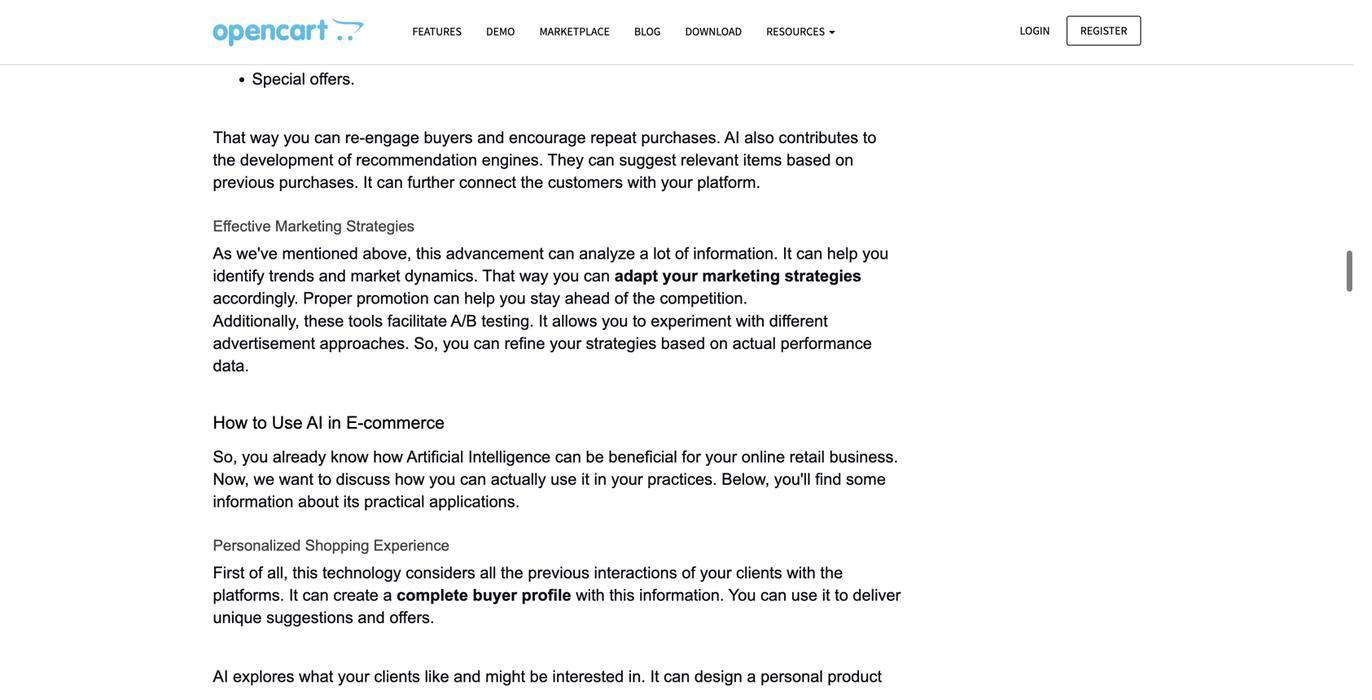 Task type: locate. For each thing, give the bounding box(es) containing it.
0 vertical spatial it
[[581, 471, 589, 489]]

different
[[769, 312, 828, 330]]

be left beneficial
[[586, 448, 604, 466]]

be for might
[[530, 668, 548, 686]]

1 horizontal spatial based
[[787, 151, 831, 169]]

purchases. up relevant
[[641, 129, 721, 147]]

use right you
[[791, 587, 818, 605]]

that inside that way you can re-engage buyers and encourage repeat purchases. ai also contributes to the development of recommendation engines. they can suggest relevant items based on previous purchases. it can further connect the customers with your platform.
[[213, 129, 246, 147]]

can up the "different"
[[796, 245, 823, 263]]

marketplace
[[539, 24, 610, 39]]

0 vertical spatial information.
[[693, 245, 778, 263]]

strategies inside 'additionally, these tools facilitate a/b testing. it allows you to experiment with different advertisement approaches. so, you can refine your strategies based on actual performance data.'
[[586, 335, 657, 352]]

2 vertical spatial ai
[[213, 668, 228, 686]]

a right design
[[747, 668, 756, 686]]

of
[[338, 151, 351, 169], [675, 245, 689, 263], [615, 290, 628, 308], [249, 564, 263, 582], [682, 564, 695, 582]]

0 horizontal spatial help
[[464, 290, 495, 308]]

clients up you
[[736, 564, 782, 582]]

strategies up the "different"
[[785, 267, 862, 285]]

0 vertical spatial help
[[827, 245, 858, 263]]

so, inside 'so, you already know how artificial intelligence can be beneficial for your online retail business. now, we want to discuss how you can actually use it in your practices. below, you'll find some information about its practical applications.'
[[213, 448, 237, 466]]

0 horizontal spatial it
[[581, 471, 589, 489]]

of down adapt
[[615, 290, 628, 308]]

first
[[213, 564, 245, 582]]

this down interactions
[[609, 587, 635, 605]]

already
[[273, 448, 326, 466]]

business.
[[829, 448, 898, 466]]

1 horizontal spatial use
[[791, 587, 818, 605]]

0 vertical spatial a
[[640, 245, 649, 263]]

the
[[213, 151, 236, 169], [521, 174, 543, 191], [633, 290, 655, 308], [501, 564, 523, 582], [820, 564, 843, 582]]

1 vertical spatial clients
[[374, 668, 420, 686]]

intelligence
[[468, 448, 551, 466]]

that
[[213, 129, 246, 147], [482, 267, 515, 285]]

and up engines.
[[477, 129, 504, 147]]

previous up effective
[[213, 174, 274, 191]]

adapt
[[615, 267, 658, 285]]

0 horizontal spatial previous
[[213, 174, 274, 191]]

2 horizontal spatial a
[[747, 668, 756, 686]]

on left actual
[[710, 335, 728, 352]]

0 vertical spatial ai
[[724, 129, 740, 147]]

this up dynamics.
[[416, 245, 441, 263]]

offers. inside with this information. you can use it to deliver unique suggestions and offers.
[[389, 609, 434, 627]]

some
[[846, 471, 886, 489]]

2 horizontal spatial this
[[609, 587, 635, 605]]

with inside first of all, this technology considers all the previous interactions of your clients with the platforms. it can create a
[[787, 564, 816, 582]]

to left deliver
[[835, 587, 848, 605]]

ai left the explores
[[213, 668, 228, 686]]

be
[[586, 448, 604, 466], [530, 668, 548, 686]]

marketing
[[702, 267, 780, 285]]

0 vertical spatial in
[[328, 413, 341, 433]]

your up you
[[700, 564, 732, 582]]

based down experiment
[[661, 335, 705, 352]]

1 horizontal spatial offers.
[[389, 609, 434, 627]]

1 horizontal spatial on
[[835, 151, 854, 169]]

0 horizontal spatial a
[[383, 587, 392, 605]]

way up development
[[250, 129, 279, 147]]

and up proper
[[319, 267, 346, 285]]

to
[[863, 129, 877, 147], [633, 312, 646, 330], [252, 413, 267, 433], [318, 471, 332, 489], [835, 587, 848, 605]]

and inside that way you can re-engage buyers and encourage repeat purchases. ai also contributes to the development of recommendation engines. they can suggest relevant items based on previous purchases. it can further connect the customers with your platform.
[[477, 129, 504, 147]]

0 horizontal spatial way
[[250, 129, 279, 147]]

register
[[1080, 23, 1127, 38]]

1 vertical spatial help
[[464, 290, 495, 308]]

how
[[213, 413, 248, 433]]

that way you can re-engage buyers and encourage repeat purchases. ai also contributes to the development of recommendation engines. they can suggest relevant items based on previous purchases. it can further connect the customers with your platform.
[[213, 129, 881, 191]]

it
[[581, 471, 589, 489], [822, 587, 830, 605]]

to right contributes
[[863, 129, 877, 147]]

and inside ai explores what your clients like and might be interested in. it can design a personal product
[[454, 668, 481, 686]]

it inside 'so, you already know how artificial intelligence can be beneficial for your online retail business. now, we want to discuss how you can actually use it in your practices. below, you'll find some information about its practical applications.'
[[581, 471, 589, 489]]

0 vertical spatial clients
[[736, 564, 782, 582]]

of inside 'accordingly. proper promotion can help you stay ahead of the competition.'
[[615, 290, 628, 308]]

based inside 'additionally, these tools facilitate a/b testing. it allows you to experiment with different advertisement approaches. so, you can refine your strategies based on actual performance data.'
[[661, 335, 705, 352]]

of right lot
[[675, 245, 689, 263]]

1 horizontal spatial that
[[482, 267, 515, 285]]

0 vertical spatial previous
[[213, 174, 274, 191]]

way up "stay"
[[519, 267, 548, 285]]

like
[[425, 668, 449, 686]]

purchases. down development
[[279, 174, 359, 191]]

1 horizontal spatial in
[[594, 471, 607, 489]]

deliver
[[853, 587, 901, 605]]

they
[[548, 151, 584, 169]]

this inside 'as we've mentioned above, this advancement can analyze a lot of information. it can help you identify trends and market dynamics. that way you can'
[[416, 245, 441, 263]]

can right you
[[761, 587, 787, 605]]

1 vertical spatial offers.
[[389, 609, 434, 627]]

engines.
[[482, 151, 543, 169]]

accordingly. proper promotion can help you stay ahead of the competition.
[[213, 267, 866, 308]]

0 horizontal spatial strategies
[[586, 335, 657, 352]]

it left deliver
[[822, 587, 830, 605]]

on down contributes
[[835, 151, 854, 169]]

platforms.
[[213, 587, 284, 605]]

retail
[[790, 448, 825, 466]]

trends
[[269, 267, 314, 285]]

0 horizontal spatial on
[[710, 335, 728, 352]]

discounts;
[[321, 21, 394, 39]]

a right create
[[383, 587, 392, 605]]

to up about
[[318, 471, 332, 489]]

offers.
[[310, 70, 355, 88], [389, 609, 434, 627]]

0 horizontal spatial ai
[[213, 668, 228, 686]]

with inside that way you can re-engage buyers and encourage repeat purchases. ai also contributes to the development of recommendation engines. they can suggest relevant items based on previous purchases. it can further connect the customers with your platform.
[[628, 174, 656, 191]]

0 horizontal spatial this
[[293, 564, 318, 582]]

1 horizontal spatial a
[[640, 245, 649, 263]]

and down create
[[358, 609, 385, 627]]

be inside 'so, you already know how artificial intelligence can be beneficial for your online retail business. now, we want to discuss how you can actually use it in your practices. below, you'll find some information about its practical applications.'
[[586, 448, 604, 466]]

1 vertical spatial based
[[661, 335, 705, 352]]

a left lot
[[640, 245, 649, 263]]

1 vertical spatial so,
[[213, 448, 237, 466]]

1 vertical spatial purchases.
[[279, 174, 359, 191]]

features link
[[400, 17, 474, 46]]

a
[[640, 245, 649, 263], [383, 587, 392, 605], [747, 668, 756, 686]]

information. up adapt your marketing strategies
[[693, 245, 778, 263]]

can right in.
[[664, 668, 690, 686]]

demo
[[486, 24, 515, 39]]

1 vertical spatial it
[[822, 587, 830, 605]]

2 horizontal spatial ai
[[724, 129, 740, 147]]

can up 'accordingly. proper promotion can help you stay ahead of the competition.'
[[548, 245, 575, 263]]

1 vertical spatial be
[[530, 668, 548, 686]]

offers. down programs;
[[310, 70, 355, 88]]

all
[[480, 564, 496, 582]]

these
[[304, 312, 344, 330]]

marketing
[[275, 218, 342, 235]]

1 horizontal spatial previous
[[528, 564, 589, 582]]

discuss
[[336, 471, 390, 489]]

above,
[[363, 245, 412, 263]]

your down suggest
[[661, 174, 693, 191]]

0 vertical spatial use
[[551, 471, 577, 489]]

recommendation
[[356, 151, 477, 169]]

0 vertical spatial way
[[250, 129, 279, 147]]

0 horizontal spatial clients
[[374, 668, 420, 686]]

1 vertical spatial on
[[710, 335, 728, 352]]

items
[[743, 151, 782, 169]]

additionally,
[[213, 312, 300, 330]]

to down adapt
[[633, 312, 646, 330]]

0 horizontal spatial offers.
[[310, 70, 355, 88]]

mentioned
[[282, 245, 358, 263]]

on inside that way you can re-engage buyers and encourage repeat purchases. ai also contributes to the development of recommendation engines. they can suggest relevant items based on previous purchases. it can further connect the customers with your platform.
[[835, 151, 854, 169]]

1 horizontal spatial it
[[822, 587, 830, 605]]

0 horizontal spatial use
[[551, 471, 577, 489]]

with inside with this information. you can use it to deliver unique suggestions and offers.
[[576, 587, 605, 605]]

and
[[477, 129, 504, 147], [319, 267, 346, 285], [358, 609, 385, 627], [454, 668, 481, 686]]

clients left the like
[[374, 668, 420, 686]]

can down testing.
[[474, 335, 500, 352]]

buyer
[[473, 587, 517, 605]]

a inside ai explores what your clients like and might be interested in. it can design a personal product
[[747, 668, 756, 686]]

this right all,
[[293, 564, 318, 582]]

personalized
[[213, 537, 301, 555]]

your inside 'additionally, these tools facilitate a/b testing. it allows you to experiment with different advertisement approaches. so, you can refine your strategies based on actual performance data.'
[[550, 335, 581, 352]]

help up the "different"
[[827, 245, 858, 263]]

0 vertical spatial offers.
[[310, 70, 355, 88]]

previous up profile
[[528, 564, 589, 582]]

0 vertical spatial on
[[835, 151, 854, 169]]

ai
[[724, 129, 740, 147], [307, 413, 323, 433], [213, 668, 228, 686]]

1 vertical spatial use
[[791, 587, 818, 605]]

it down "stay"
[[539, 312, 548, 330]]

login
[[1020, 23, 1050, 38]]

buyers
[[424, 129, 473, 147]]

way inside 'as we've mentioned above, this advancement can analyze a lot of information. it can help you identify trends and market dynamics. that way you can'
[[519, 267, 548, 285]]

help up a/b
[[464, 290, 495, 308]]

engage
[[365, 129, 419, 147]]

use inside with this information. you can use it to deliver unique suggestions and offers.
[[791, 587, 818, 605]]

your inside that way you can re-engage buyers and encourage repeat purchases. ai also contributes to the development of recommendation engines. they can suggest relevant items based on previous purchases. it can further connect the customers with your platform.
[[661, 174, 693, 191]]

that down advancement
[[482, 267, 515, 285]]

0 vertical spatial based
[[787, 151, 831, 169]]

1 horizontal spatial be
[[586, 448, 604, 466]]

0 vertical spatial this
[[416, 245, 441, 263]]

1 vertical spatial a
[[383, 587, 392, 605]]

applications.
[[429, 493, 520, 511]]

how up practical
[[395, 471, 425, 489]]

you
[[284, 129, 310, 147], [862, 245, 889, 263], [553, 267, 579, 285], [500, 290, 526, 308], [602, 312, 628, 330], [443, 335, 469, 352], [242, 448, 268, 466], [429, 471, 456, 489]]

be right might
[[530, 668, 548, 686]]

2 vertical spatial a
[[747, 668, 756, 686]]

loyalty
[[252, 45, 304, 63]]

it up adapt your marketing strategies
[[783, 245, 792, 263]]

1 horizontal spatial help
[[827, 245, 858, 263]]

what
[[299, 668, 333, 686]]

beneficial
[[609, 448, 677, 466]]

so, up now,
[[213, 448, 237, 466]]

clients
[[736, 564, 782, 582], [374, 668, 420, 686]]

we've
[[236, 245, 278, 263]]

so,
[[414, 335, 438, 352], [213, 448, 237, 466]]

1 horizontal spatial clients
[[736, 564, 782, 582]]

be inside ai explores what your clients like and might be interested in. it can design a personal product
[[530, 668, 548, 686]]

your right for
[[705, 448, 737, 466]]

how up discuss
[[373, 448, 403, 466]]

2 vertical spatial this
[[609, 587, 635, 605]]

previous inside that way you can re-engage buyers and encourage repeat purchases. ai also contributes to the development of recommendation engines. they can suggest relevant items based on previous purchases. it can further connect the customers with your platform.
[[213, 174, 274, 191]]

a inside first of all, this technology considers all the previous interactions of your clients with the platforms. it can create a
[[383, 587, 392, 605]]

ai right use
[[307, 413, 323, 433]]

special
[[252, 70, 305, 88]]

actual
[[733, 335, 776, 352]]

on inside 'additionally, these tools facilitate a/b testing. it allows you to experiment with different advertisement approaches. so, you can refine your strategies based on actual performance data.'
[[710, 335, 728, 352]]

1 vertical spatial this
[[293, 564, 318, 582]]

1 vertical spatial that
[[482, 267, 515, 285]]

it right in.
[[650, 668, 659, 686]]

1 vertical spatial strategies
[[586, 335, 657, 352]]

0 vertical spatial how
[[373, 448, 403, 466]]

your down lot
[[662, 267, 698, 285]]

0 vertical spatial purchases.
[[641, 129, 721, 147]]

of left all,
[[249, 564, 263, 582]]

0 vertical spatial so,
[[414, 335, 438, 352]]

interactions
[[594, 564, 677, 582]]

1 vertical spatial previous
[[528, 564, 589, 582]]

0 horizontal spatial that
[[213, 129, 246, 147]]

1 vertical spatial information.
[[639, 587, 724, 605]]

can down dynamics.
[[433, 290, 460, 308]]

accordingly.
[[213, 290, 299, 308]]

ai inside that way you can re-engage buyers and encourage repeat purchases. ai also contributes to the development of recommendation engines. they can suggest relevant items based on previous purchases. it can further connect the customers with your platform.
[[724, 129, 740, 147]]

0 horizontal spatial be
[[530, 668, 548, 686]]

can up "suggestions"
[[303, 587, 329, 605]]

1 vertical spatial in
[[594, 471, 607, 489]]

so, down facilitate
[[414, 335, 438, 352]]

0 horizontal spatial based
[[661, 335, 705, 352]]

use inside 'so, you already know how artificial intelligence can be beneficial for your online retail business. now, we want to discuss how you can actually use it in your practices. below, you'll find some information about its practical applications.'
[[551, 471, 577, 489]]

clients inside first of all, this technology considers all the previous interactions of your clients with the platforms. it can create a
[[736, 564, 782, 582]]

offers. down complete
[[389, 609, 434, 627]]

1 horizontal spatial so,
[[414, 335, 438, 352]]

how to use ai in e-commerce
[[213, 413, 445, 433]]

be for can
[[586, 448, 604, 466]]

0 vertical spatial be
[[586, 448, 604, 466]]

e-
[[346, 413, 364, 433]]

can right 'intelligence'
[[555, 448, 581, 466]]

repeat
[[590, 129, 637, 147]]

strategies down allows
[[586, 335, 657, 352]]

information. down interactions
[[639, 587, 724, 605]]

your
[[661, 174, 693, 191], [662, 267, 698, 285], [550, 335, 581, 352], [705, 448, 737, 466], [611, 471, 643, 489], [700, 564, 732, 582], [338, 668, 370, 686]]

previous
[[213, 174, 274, 191], [528, 564, 589, 582]]

that up development
[[213, 129, 246, 147]]

and inside with this information. you can use it to deliver unique suggestions and offers.
[[358, 609, 385, 627]]

1 horizontal spatial way
[[519, 267, 548, 285]]

market
[[351, 267, 400, 285]]

it up strategies
[[363, 174, 372, 191]]

additionally, these tools facilitate a/b testing. it allows you to experiment with different advertisement approaches. so, you can refine your strategies based on actual performance data.
[[213, 312, 876, 375]]

it inside with this information. you can use it to deliver unique suggestions and offers.
[[822, 587, 830, 605]]

1 horizontal spatial ai
[[307, 413, 323, 433]]

this
[[416, 245, 441, 263], [293, 564, 318, 582], [609, 587, 635, 605]]

this inside with this information. you can use it to deliver unique suggestions and offers.
[[609, 587, 635, 605]]

can left the re-
[[314, 129, 341, 147]]

0 vertical spatial that
[[213, 129, 246, 147]]

1 vertical spatial way
[[519, 267, 548, 285]]

based down contributes
[[787, 151, 831, 169]]

of down the re-
[[338, 151, 351, 169]]

it up "suggestions"
[[289, 587, 298, 605]]

way
[[250, 129, 279, 147], [519, 267, 548, 285]]

programs;
[[308, 45, 381, 63]]

0 horizontal spatial in
[[328, 413, 341, 433]]

it inside that way you can re-engage buyers and encourage repeat purchases. ai also contributes to the development of recommendation engines. they can suggest relevant items based on previous purchases. it can further connect the customers with your platform.
[[363, 174, 372, 191]]

promotion
[[357, 290, 429, 308]]

features
[[412, 24, 462, 39]]

integrating artificial intelligence in e-commerce operations image
[[213, 17, 364, 46]]

it right actually
[[581, 471, 589, 489]]

can inside 'accordingly. proper promotion can help you stay ahead of the competition.'
[[433, 290, 460, 308]]

resources link
[[754, 17, 848, 46]]

your down allows
[[550, 335, 581, 352]]

marketplace link
[[527, 17, 622, 46]]

ai left also
[[724, 129, 740, 147]]

0 horizontal spatial so,
[[213, 448, 237, 466]]

your right what
[[338, 668, 370, 686]]

1 horizontal spatial this
[[416, 245, 441, 263]]

help
[[827, 245, 858, 263], [464, 290, 495, 308]]

to inside that way you can re-engage buyers and encourage repeat purchases. ai also contributes to the development of recommendation engines. they can suggest relevant items based on previous purchases. it can further connect the customers with your platform.
[[863, 129, 877, 147]]

based
[[787, 151, 831, 169], [661, 335, 705, 352]]

use right actually
[[551, 471, 577, 489]]

1 horizontal spatial strategies
[[785, 267, 862, 285]]

purchases.
[[641, 129, 721, 147], [279, 174, 359, 191]]

with
[[628, 174, 656, 191], [736, 312, 765, 330], [787, 564, 816, 582], [576, 587, 605, 605]]

and right the like
[[454, 668, 481, 686]]



Task type: vqa. For each thing, say whether or not it's contained in the screenshot.
this in the As we've mentioned above, this advancement can analyze a lot of information. It can help you identify trends and market dynamics. That way you can
yes



Task type: describe. For each thing, give the bounding box(es) containing it.
to inside 'so, you already know how artificial intelligence can be beneficial for your online retail business. now, we want to discuss how you can actually use it in your practices. below, you'll find some information about its practical applications.'
[[318, 471, 332, 489]]

a inside 'as we've mentioned above, this advancement can analyze a lot of information. it can help you identify trends and market dynamics. that way you can'
[[640, 245, 649, 263]]

clients inside ai explores what your clients like and might be interested in. it can design a personal product
[[374, 668, 420, 686]]

1 horizontal spatial purchases.
[[641, 129, 721, 147]]

information
[[213, 493, 293, 511]]

as we've mentioned above, this advancement can analyze a lot of information. it can help you identify trends and market dynamics. that way you can
[[213, 245, 893, 285]]

re-
[[345, 129, 365, 147]]

help inside 'accordingly. proper promotion can help you stay ahead of the competition.'
[[464, 290, 495, 308]]

interested
[[552, 668, 624, 686]]

with inside 'additionally, these tools facilitate a/b testing. it allows you to experiment with different advertisement approaches. so, you can refine your strategies based on actual performance data.'
[[736, 312, 765, 330]]

blog
[[634, 24, 661, 39]]

further
[[408, 174, 455, 191]]

encourage
[[509, 129, 586, 147]]

stay
[[530, 290, 560, 308]]

advertisement
[[213, 335, 315, 352]]

tools
[[348, 312, 383, 330]]

strategies
[[346, 218, 415, 235]]

can inside with this information. you can use it to deliver unique suggestions and offers.
[[761, 587, 787, 605]]

we
[[254, 471, 274, 489]]

of inside 'as we've mentioned above, this advancement can analyze a lot of information. it can help you identify trends and market dynamics. that way you can'
[[675, 245, 689, 263]]

that inside 'as we've mentioned above, this advancement can analyze a lot of information. it can help you identify trends and market dynamics. that way you can'
[[482, 267, 515, 285]]

of right interactions
[[682, 564, 695, 582]]

create
[[333, 587, 379, 605]]

help inside 'as we've mentioned above, this advancement can analyze a lot of information. it can help you identify trends and market dynamics. that way you can'
[[827, 245, 858, 263]]

might
[[485, 668, 525, 686]]

online
[[742, 448, 785, 466]]

find
[[815, 471, 842, 489]]

suggest
[[619, 151, 676, 169]]

complete
[[397, 587, 468, 605]]

offers. inside personal discounts; loyalty programs; special offers.
[[310, 70, 355, 88]]

your down beneficial
[[611, 471, 643, 489]]

with this information. you can use it to deliver unique suggestions and offers.
[[213, 587, 905, 627]]

blog link
[[622, 17, 673, 46]]

based inside that way you can re-engage buyers and encourage repeat purchases. ai also contributes to the development of recommendation engines. they can suggest relevant items based on previous purchases. it can further connect the customers with your platform.
[[787, 151, 831, 169]]

commerce
[[364, 413, 445, 433]]

to inside 'additionally, these tools facilitate a/b testing. it allows you to experiment with different advertisement approaches. so, you can refine your strategies based on actual performance data.'
[[633, 312, 646, 330]]

1 vertical spatial how
[[395, 471, 425, 489]]

so, inside 'additionally, these tools facilitate a/b testing. it allows you to experiment with different advertisement approaches. so, you can refine your strategies based on actual performance data.'
[[414, 335, 438, 352]]

resources
[[766, 24, 827, 39]]

personal
[[252, 21, 316, 39]]

can down recommendation
[[377, 174, 403, 191]]

ahead
[[565, 290, 610, 308]]

can inside first of all, this technology considers all the previous interactions of your clients with the platforms. it can create a
[[303, 587, 329, 605]]

data.
[[213, 357, 249, 375]]

relevant
[[681, 151, 739, 169]]

and inside 'as we've mentioned above, this advancement can analyze a lot of information. it can help you identify trends and market dynamics. that way you can'
[[319, 267, 346, 285]]

for
[[682, 448, 701, 466]]

can inside 'additionally, these tools facilitate a/b testing. it allows you to experiment with different advertisement approaches. so, you can refine your strategies based on actual performance data.'
[[474, 335, 500, 352]]

your inside ai explores what your clients like and might be interested in. it can design a personal product
[[338, 668, 370, 686]]

experiment
[[651, 312, 731, 330]]

identify
[[213, 267, 265, 285]]

register link
[[1067, 16, 1141, 46]]

ai explores what your clients like and might be interested in. it can design a personal product
[[213, 668, 886, 690]]

information. inside with this information. you can use it to deliver unique suggestions and offers.
[[639, 587, 724, 605]]

connect
[[459, 174, 516, 191]]

0 vertical spatial strategies
[[785, 267, 862, 285]]

approaches.
[[320, 335, 409, 352]]

your inside first of all, this technology considers all the previous interactions of your clients with the platforms. it can create a
[[700, 564, 732, 582]]

as
[[213, 245, 232, 263]]

want
[[279, 471, 313, 489]]

information. inside 'as we've mentioned above, this advancement can analyze a lot of information. it can help you identify trends and market dynamics. that way you can'
[[693, 245, 778, 263]]

its
[[343, 493, 360, 511]]

you'll
[[774, 471, 811, 489]]

in inside 'so, you already know how artificial intelligence can be beneficial for your online retail business. now, we want to discuss how you can actually use it in your practices. below, you'll find some information about its practical applications.'
[[594, 471, 607, 489]]

can up ahead
[[584, 267, 610, 285]]

can up applications.
[[460, 471, 486, 489]]

in.
[[628, 668, 646, 686]]

0 horizontal spatial purchases.
[[279, 174, 359, 191]]

first of all, this technology considers all the previous interactions of your clients with the platforms. it can create a
[[213, 564, 847, 605]]

effective
[[213, 218, 271, 235]]

dynamics.
[[405, 267, 478, 285]]

can inside ai explores what your clients like and might be interested in. it can design a personal product
[[664, 668, 690, 686]]

explores
[[233, 668, 294, 686]]

can down repeat
[[588, 151, 615, 169]]

performance
[[781, 335, 872, 352]]

proper
[[303, 290, 352, 308]]

about
[[298, 493, 339, 511]]

considers
[[406, 564, 475, 582]]

you inside 'accordingly. proper promotion can help you stay ahead of the competition.'
[[500, 290, 526, 308]]

this inside first of all, this technology considers all the previous interactions of your clients with the platforms. it can create a
[[293, 564, 318, 582]]

advancement
[[446, 245, 544, 263]]

a/b
[[451, 312, 477, 330]]

1 vertical spatial ai
[[307, 413, 323, 433]]

previous inside first of all, this technology considers all the previous interactions of your clients with the platforms. it can create a
[[528, 564, 589, 582]]

practices.
[[647, 471, 717, 489]]

practical
[[364, 493, 425, 511]]

the inside 'accordingly. proper promotion can help you stay ahead of the competition.'
[[633, 290, 655, 308]]

download link
[[673, 17, 754, 46]]

of inside that way you can re-engage buyers and encourage repeat purchases. ai also contributes to the development of recommendation engines. they can suggest relevant items based on previous purchases. it can further connect the customers with your platform.
[[338, 151, 351, 169]]

know
[[331, 448, 369, 466]]

to inside with this information. you can use it to deliver unique suggestions and offers.
[[835, 587, 848, 605]]

development
[[240, 151, 333, 169]]

testing.
[[481, 312, 534, 330]]

so, you already know how artificial intelligence can be beneficial for your online retail business. now, we want to discuss how you can actually use it in your practices. below, you'll find some information about its practical applications.
[[213, 448, 903, 511]]

profile
[[522, 587, 571, 605]]

demo link
[[474, 17, 527, 46]]

shopping
[[305, 537, 369, 555]]

lot
[[653, 245, 670, 263]]

you inside that way you can re-engage buyers and encourage repeat purchases. ai also contributes to the development of recommendation engines. they can suggest relevant items based on previous purchases. it can further connect the customers with your platform.
[[284, 129, 310, 147]]

contributes
[[779, 129, 858, 147]]

actually
[[491, 471, 546, 489]]

personal discounts; loyalty programs; special offers.
[[252, 21, 399, 88]]

suggestions
[[266, 609, 353, 627]]

it inside 'additionally, these tools facilitate a/b testing. it allows you to experiment with different advertisement approaches. so, you can refine your strategies based on actual performance data.'
[[539, 312, 548, 330]]

ai inside ai explores what your clients like and might be interested in. it can design a personal product
[[213, 668, 228, 686]]

effective marketing strategies
[[213, 218, 415, 235]]

unique
[[213, 609, 262, 627]]

it inside 'as we've mentioned above, this advancement can analyze a lot of information. it can help you identify trends and market dynamics. that way you can'
[[783, 245, 792, 263]]

it inside ai explores what your clients like and might be interested in. it can design a personal product
[[650, 668, 659, 686]]

now,
[[213, 471, 249, 489]]

to left use
[[252, 413, 267, 433]]

technology
[[322, 564, 401, 582]]

experience
[[373, 537, 450, 555]]

personal
[[761, 668, 823, 686]]

all,
[[267, 564, 288, 582]]

it inside first of all, this technology considers all the previous interactions of your clients with the platforms. it can create a
[[289, 587, 298, 605]]

refine
[[504, 335, 545, 352]]

adapt your marketing strategies
[[615, 267, 862, 285]]

allows
[[552, 312, 597, 330]]

way inside that way you can re-engage buyers and encourage repeat purchases. ai also contributes to the development of recommendation engines. they can suggest relevant items based on previous purchases. it can further connect the customers with your platform.
[[250, 129, 279, 147]]

competition.
[[660, 290, 748, 308]]



